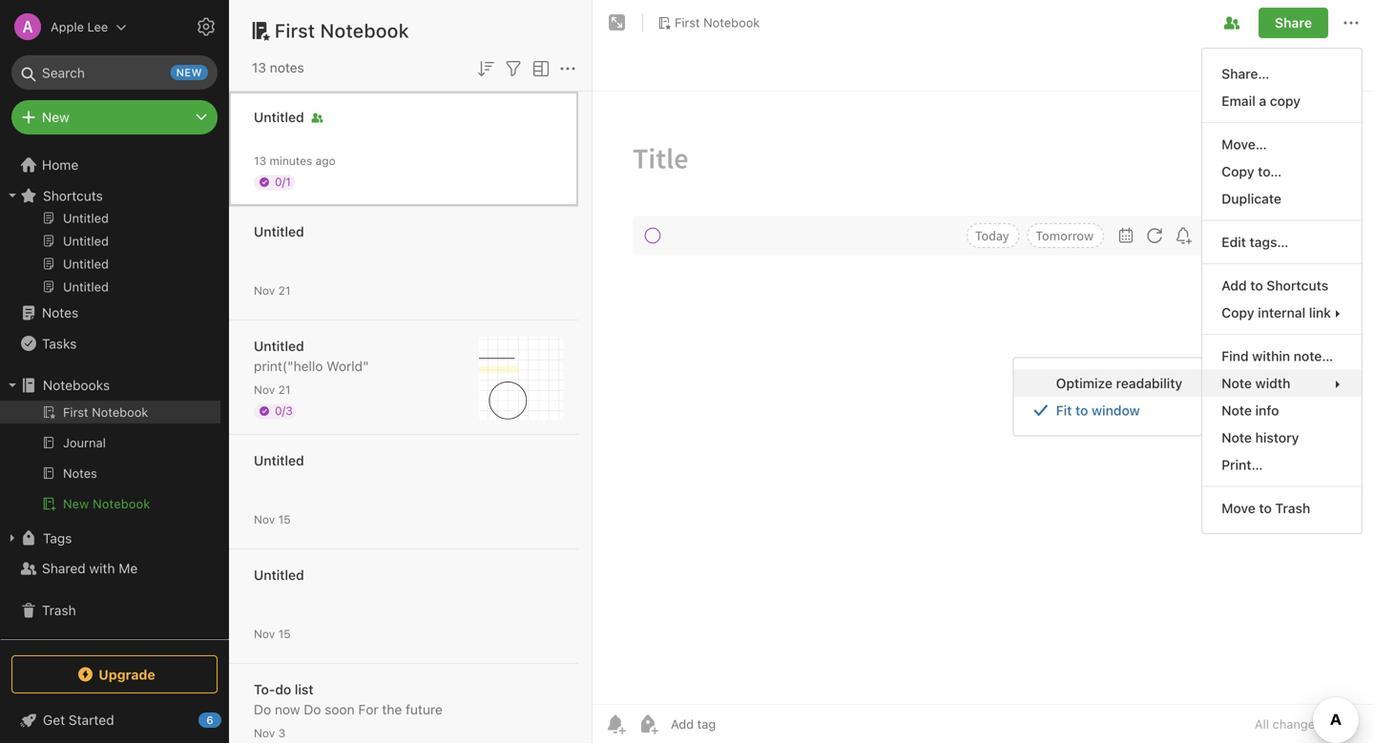 Task type: describe. For each thing, give the bounding box(es) containing it.
1 do from the left
[[254, 702, 271, 718]]

add tag image
[[637, 713, 660, 736]]

history
[[1256, 430, 1300, 446]]

email a copy
[[1222, 93, 1301, 109]]

now
[[275, 702, 300, 718]]

Account field
[[0, 8, 127, 46]]

dropdown list menu containing share…
[[1203, 60, 1362, 522]]

first notebook inside note list element
[[275, 19, 410, 42]]

new notebook
[[63, 497, 150, 511]]

add to shortcuts link
[[1203, 272, 1362, 299]]

share…
[[1222, 66, 1270, 82]]

notebook inside note list element
[[321, 19, 410, 42]]

add filters image
[[502, 57, 525, 80]]

move… link
[[1203, 131, 1362, 158]]

tags button
[[0, 523, 221, 554]]

future
[[406, 702, 443, 718]]

readability
[[1116, 376, 1183, 391]]

2 nov 15 from the top
[[254, 628, 291, 641]]

move…
[[1222, 137, 1267, 152]]

share… link
[[1203, 60, 1362, 87]]

shared with me link
[[0, 554, 221, 584]]

2 15 from the top
[[278, 628, 291, 641]]

settings image
[[195, 15, 218, 38]]

duplicate
[[1222, 191, 1282, 207]]

note…
[[1294, 348, 1334, 364]]

fit to window
[[1056, 403, 1140, 419]]

dropdown list menu containing optimize readability
[[1014, 370, 1202, 424]]

optimize readability
[[1056, 376, 1183, 391]]

to for add
[[1251, 278, 1264, 294]]

print…
[[1222, 457, 1263, 473]]

Note Editor text field
[[593, 92, 1375, 705]]

copy internal link
[[1222, 305, 1332, 321]]

View options field
[[525, 55, 553, 80]]

trash inside dropdown list menu
[[1276, 501, 1311, 516]]

new
[[176, 66, 202, 79]]

3
[[278, 727, 286, 740]]

tags
[[43, 531, 72, 546]]

3 nov from the top
[[254, 513, 275, 526]]

edit tags…
[[1222, 234, 1289, 250]]

home link
[[0, 150, 229, 180]]

first inside note list element
[[275, 19, 316, 42]]

shared
[[42, 561, 86, 577]]

6
[[207, 715, 213, 727]]

add to shortcuts
[[1222, 278, 1329, 294]]

new notebook button
[[0, 493, 221, 515]]

do
[[275, 682, 291, 698]]

get started
[[43, 713, 114, 728]]

with
[[89, 561, 115, 577]]

note list element
[[229, 0, 593, 744]]

edit
[[1222, 234, 1247, 250]]

find
[[1222, 348, 1249, 364]]

move to trash link
[[1203, 495, 1362, 522]]

notebooks link
[[0, 370, 221, 401]]

to-do list do now do soon for the future nov 3
[[254, 682, 443, 740]]

more actions image
[[1340, 11, 1363, 34]]

recent
[[22, 167, 62, 181]]

list
[[295, 682, 314, 698]]

1 untitled from the top
[[254, 109, 304, 125]]

notebook for the new notebook button
[[93, 497, 150, 511]]

to-
[[254, 682, 275, 698]]

expand notebooks image
[[5, 378, 20, 393]]

4 untitled from the top
[[254, 453, 304, 469]]

to for move
[[1260, 501, 1272, 516]]

2 untitled from the top
[[254, 224, 304, 240]]

print… link
[[1203, 452, 1362, 479]]

shortcuts button
[[0, 180, 221, 211]]

note for note width
[[1222, 376, 1252, 391]]

copy for copy to…
[[1222, 164, 1255, 179]]

find within note… link
[[1203, 343, 1362, 370]]

Search text field
[[25, 55, 204, 90]]

notes link
[[0, 298, 221, 328]]

apple
[[51, 20, 84, 34]]

new notebook group
[[0, 401, 221, 523]]

saved
[[1325, 717, 1359, 732]]

duplicate link
[[1203, 185, 1362, 212]]

find within note…
[[1222, 348, 1334, 364]]

ago
[[316, 154, 336, 168]]

recent notes group
[[0, 50, 221, 305]]

1 nov 15 from the top
[[254, 513, 291, 526]]

trash link
[[0, 596, 221, 626]]

all changes saved
[[1255, 717, 1359, 732]]

shortcuts inside add to shortcuts link
[[1267, 278, 1329, 294]]

edit tags… link
[[1203, 229, 1362, 256]]

untitled inside 'untitled print("hello world"'
[[254, 338, 304, 354]]

fit to window link
[[1014, 397, 1202, 424]]

share button
[[1259, 8, 1329, 38]]

print("hello
[[254, 358, 323, 374]]

optimize readability link
[[1014, 370, 1202, 397]]

upgrade button
[[11, 656, 218, 694]]

new search field
[[25, 55, 208, 90]]

optimize
[[1056, 376, 1113, 391]]

expand tags image
[[5, 531, 20, 546]]

email
[[1222, 93, 1256, 109]]

13 minutes ago
[[254, 154, 336, 168]]



Task type: locate. For each thing, give the bounding box(es) containing it.
1 15 from the top
[[278, 513, 291, 526]]

0 horizontal spatial more actions field
[[557, 55, 579, 80]]

0 horizontal spatial shortcuts
[[43, 188, 103, 204]]

2 21 from the top
[[278, 383, 291, 397]]

1 copy from the top
[[1222, 164, 1255, 179]]

within
[[1253, 348, 1291, 364]]

first notebook button
[[651, 10, 767, 36]]

info
[[1256, 403, 1280, 419]]

minutes
[[270, 154, 312, 168]]

get
[[43, 713, 65, 728]]

2 copy from the top
[[1222, 305, 1255, 321]]

5 nov from the top
[[254, 727, 275, 740]]

tasks button
[[0, 328, 221, 359]]

width
[[1256, 376, 1291, 391]]

2 vertical spatial note
[[1222, 430, 1252, 446]]

Add filters field
[[502, 55, 525, 80]]

note width
[[1222, 376, 1291, 391]]

to…
[[1258, 164, 1282, 179]]

1 horizontal spatial more actions field
[[1340, 8, 1363, 38]]

1 vertical spatial more actions field
[[557, 55, 579, 80]]

0 horizontal spatial first
[[275, 19, 316, 42]]

0 horizontal spatial do
[[254, 702, 271, 718]]

copy
[[1222, 164, 1255, 179], [1222, 305, 1255, 321]]

1 horizontal spatial notebook
[[321, 19, 410, 42]]

1 horizontal spatial trash
[[1276, 501, 1311, 516]]

shared with me
[[42, 561, 138, 577]]

notes
[[270, 60, 304, 75]]

note for note history
[[1222, 430, 1252, 446]]

copy
[[1270, 93, 1301, 109]]

5 untitled from the top
[[254, 568, 304, 583]]

1 horizontal spatial shortcuts
[[1267, 278, 1329, 294]]

notes inside "recent notes" group
[[66, 167, 100, 181]]

note down find
[[1222, 376, 1252, 391]]

2 nov 21 from the top
[[254, 383, 291, 397]]

share
[[1275, 15, 1313, 31]]

1 horizontal spatial first
[[675, 15, 700, 30]]

Help and Learning task checklist field
[[0, 705, 229, 736]]

note window element
[[593, 0, 1375, 744]]

home
[[42, 157, 79, 173]]

note width menu item
[[1203, 370, 1362, 397]]

notes inside notes link
[[42, 305, 78, 321]]

new inside the new notebook button
[[63, 497, 89, 511]]

trash down shared
[[42, 603, 76, 619]]

1 vertical spatial nov 21
[[254, 383, 291, 397]]

0 vertical spatial nov 21
[[254, 284, 291, 297]]

1 vertical spatial shortcuts
[[1267, 278, 1329, 294]]

0 vertical spatial trash
[[1276, 501, 1311, 516]]

copy inside copy to… link
[[1222, 164, 1255, 179]]

0 vertical spatial more actions field
[[1340, 8, 1363, 38]]

move to trash
[[1222, 501, 1311, 516]]

apple lee
[[51, 20, 108, 34]]

0 vertical spatial to
[[1251, 278, 1264, 294]]

13 for 13 notes
[[252, 60, 266, 75]]

3 untitled from the top
[[254, 338, 304, 354]]

trash
[[1276, 501, 1311, 516], [42, 603, 76, 619]]

13 for 13 minutes ago
[[254, 154, 266, 168]]

nov 21 up 'untitled print("hello world"'
[[254, 284, 291, 297]]

3 note from the top
[[1222, 430, 1252, 446]]

email a copy link
[[1203, 87, 1362, 115]]

to right add
[[1251, 278, 1264, 294]]

do down list
[[304, 702, 321, 718]]

upgrade
[[99, 667, 155, 683]]

more actions field right 'share' button
[[1340, 8, 1363, 38]]

0/3
[[275, 404, 293, 418]]

notebook inside note window element
[[704, 15, 760, 30]]

1 21 from the top
[[278, 284, 291, 297]]

2 vertical spatial to
[[1260, 501, 1272, 516]]

cell
[[0, 401, 221, 424]]

0 horizontal spatial notebook
[[93, 497, 150, 511]]

note for note info
[[1222, 403, 1252, 419]]

the
[[382, 702, 402, 718]]

0 horizontal spatial trash
[[42, 603, 76, 619]]

1 vertical spatial 21
[[278, 383, 291, 397]]

a
[[1260, 93, 1267, 109]]

1 vertical spatial to
[[1076, 403, 1089, 419]]

nov 21
[[254, 284, 291, 297], [254, 383, 291, 397]]

to right move
[[1260, 501, 1272, 516]]

0 vertical spatial 21
[[278, 284, 291, 297]]

1 vertical spatial notes
[[42, 305, 78, 321]]

1 nov 21 from the top
[[254, 284, 291, 297]]

15
[[278, 513, 291, 526], [278, 628, 291, 641]]

window
[[1092, 403, 1140, 419]]

fit
[[1056, 403, 1072, 419]]

13 left notes
[[252, 60, 266, 75]]

nov 21 up 0/3
[[254, 383, 291, 397]]

expand note image
[[606, 11, 629, 34]]

Copy internal link field
[[1203, 299, 1362, 326]]

new up home
[[42, 109, 69, 125]]

optimize readability menu item
[[1014, 370, 1202, 397]]

1 horizontal spatial dropdown list menu
[[1203, 60, 1362, 522]]

untitled
[[254, 109, 304, 125], [254, 224, 304, 240], [254, 338, 304, 354], [254, 453, 304, 469], [254, 568, 304, 583]]

nov inside the to-do list do now do soon for the future nov 3
[[254, 727, 275, 740]]

trash inside tree
[[42, 603, 76, 619]]

1 vertical spatial note
[[1222, 403, 1252, 419]]

changes
[[1273, 717, 1322, 732]]

1 vertical spatial 13
[[254, 154, 266, 168]]

lee
[[87, 20, 108, 34]]

0 vertical spatial new
[[42, 109, 69, 125]]

first right expand note image
[[675, 15, 700, 30]]

untitled print("hello world"
[[254, 338, 369, 374]]

note up 'print…'
[[1222, 430, 1252, 446]]

note history link
[[1203, 424, 1362, 452]]

for
[[358, 702, 379, 718]]

0 vertical spatial 13
[[252, 60, 266, 75]]

13 left minutes
[[254, 154, 266, 168]]

more actions field right view options field
[[557, 55, 579, 80]]

trash down print… link
[[1276, 501, 1311, 516]]

recent notes
[[22, 167, 100, 181]]

internal
[[1258, 305, 1306, 321]]

notebook for first notebook button
[[704, 15, 760, 30]]

1 horizontal spatial first notebook
[[675, 15, 760, 30]]

notebook inside group
[[93, 497, 150, 511]]

first inside button
[[675, 15, 700, 30]]

to
[[1251, 278, 1264, 294], [1076, 403, 1089, 419], [1260, 501, 1272, 516]]

1 vertical spatial nov 15
[[254, 628, 291, 641]]

add
[[1222, 278, 1247, 294]]

copy down move…
[[1222, 164, 1255, 179]]

notebook
[[704, 15, 760, 30], [321, 19, 410, 42], [93, 497, 150, 511]]

new
[[42, 109, 69, 125], [63, 497, 89, 511]]

Note width field
[[1203, 370, 1362, 397]]

first notebook inside button
[[675, 15, 760, 30]]

1 horizontal spatial do
[[304, 702, 321, 718]]

0 horizontal spatial dropdown list menu
[[1014, 370, 1202, 424]]

0 vertical spatial 15
[[278, 513, 291, 526]]

note inside menu item
[[1222, 376, 1252, 391]]

link
[[1310, 305, 1332, 321]]

copy internal link link
[[1203, 299, 1362, 326]]

copy inside copy internal link link
[[1222, 305, 1255, 321]]

click to collapse image
[[222, 708, 236, 731]]

2 nov from the top
[[254, 383, 275, 397]]

0 horizontal spatial first notebook
[[275, 19, 410, 42]]

1 nov from the top
[[254, 284, 275, 297]]

add a reminder image
[[604, 713, 627, 736]]

shortcuts up the copy internal link 'field'
[[1267, 278, 1329, 294]]

move
[[1222, 501, 1256, 516]]

shortcuts inside shortcuts button
[[43, 188, 103, 204]]

tags…
[[1250, 234, 1289, 250]]

note width link
[[1203, 370, 1362, 397]]

1 vertical spatial trash
[[42, 603, 76, 619]]

Sort options field
[[474, 55, 497, 80]]

copy for copy internal link
[[1222, 305, 1255, 321]]

more actions image
[[557, 57, 579, 80]]

dropdown list menu
[[1203, 60, 1362, 522], [1014, 370, 1202, 424]]

0 vertical spatial shortcuts
[[43, 188, 103, 204]]

do down to-
[[254, 702, 271, 718]]

thumbnail image
[[479, 337, 563, 421]]

new button
[[11, 100, 218, 135]]

started
[[69, 713, 114, 728]]

notebooks
[[43, 378, 110, 393]]

to right fit
[[1076, 403, 1089, 419]]

4 nov from the top
[[254, 628, 275, 641]]

world"
[[327, 358, 369, 374]]

1 vertical spatial new
[[63, 497, 89, 511]]

1 vertical spatial 15
[[278, 628, 291, 641]]

21
[[278, 284, 291, 297], [278, 383, 291, 397]]

note left info
[[1222, 403, 1252, 419]]

to for fit
[[1076, 403, 1089, 419]]

0 vertical spatial note
[[1222, 376, 1252, 391]]

0 vertical spatial notes
[[66, 167, 100, 181]]

More actions field
[[1340, 8, 1363, 38], [557, 55, 579, 80]]

nov 15
[[254, 513, 291, 526], [254, 628, 291, 641]]

tree
[[0, 19, 229, 639]]

2 horizontal spatial notebook
[[704, 15, 760, 30]]

new for new
[[42, 109, 69, 125]]

shortcuts
[[43, 188, 103, 204], [1267, 278, 1329, 294]]

tasks
[[42, 336, 77, 352]]

copy to…
[[1222, 164, 1282, 179]]

nov
[[254, 284, 275, 297], [254, 383, 275, 397], [254, 513, 275, 526], [254, 628, 275, 641], [254, 727, 275, 740]]

soon
[[325, 702, 355, 718]]

note info
[[1222, 403, 1280, 419]]

copy down add
[[1222, 305, 1255, 321]]

do
[[254, 702, 271, 718], [304, 702, 321, 718]]

2 note from the top
[[1222, 403, 1252, 419]]

0/1
[[275, 175, 291, 189]]

21 up 'untitled print("hello world"'
[[278, 284, 291, 297]]

new inside new popup button
[[42, 109, 69, 125]]

tree containing home
[[0, 19, 229, 639]]

shortcuts down 'recent notes'
[[43, 188, 103, 204]]

21 up 0/3
[[278, 383, 291, 397]]

0 vertical spatial copy
[[1222, 164, 1255, 179]]

all
[[1255, 717, 1270, 732]]

new for new notebook
[[63, 497, 89, 511]]

0 vertical spatial nov 15
[[254, 513, 291, 526]]

1 vertical spatial copy
[[1222, 305, 1255, 321]]

note info link
[[1203, 397, 1362, 424]]

Add tag field
[[669, 716, 812, 733]]

1 note from the top
[[1222, 376, 1252, 391]]

first up notes
[[275, 19, 316, 42]]

2 do from the left
[[304, 702, 321, 718]]

note history
[[1222, 430, 1300, 446]]

13 notes
[[252, 60, 304, 75]]

new up the tags
[[63, 497, 89, 511]]



Task type: vqa. For each thing, say whether or not it's contained in the screenshot.
Get it free for 7 days button
no



